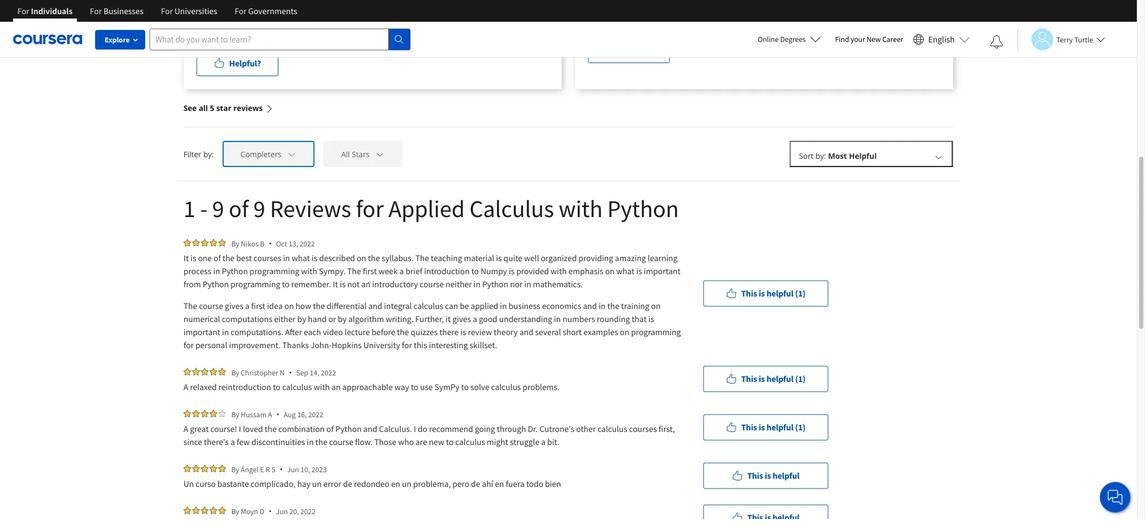 Task type: vqa. For each thing, say whether or not it's contained in the screenshot.
'Necessary?' at the left of the page
no



Task type: describe. For each thing, give the bounding box(es) containing it.
5
[[210, 103, 214, 113]]

s
[[272, 464, 276, 474]]

christopher
[[241, 368, 278, 377]]

integral
[[384, 300, 412, 311]]

applied
[[389, 193, 465, 223]]

2 9 from the left
[[254, 193, 265, 223]]

university
[[364, 340, 400, 350]]

numbers
[[563, 313, 596, 324]]

solve inside a relaxed reintroduction to calculus with an approachable way to use sympy to solve calculus problems.
[[484, 16, 503, 27]]

combination
[[279, 423, 325, 434]]

from
[[184, 279, 201, 289]]

calculus.
[[379, 423, 412, 434]]

programming inside the course gives a first idea on how the differential and integral calculus can be applied in business economics and in the training on numerical computations either by hand or by algorithm writing. further, it gives a good understanding in numbers rounding that is important in computations. after each video lecture before the quizzes there is review theory and several short examples on programming for personal improvement. thanks john-hopkins university for this interesting skillset.
[[632, 326, 681, 337]]

n
[[280, 368, 285, 377]]

courses inside it is one of the best courses in what is described on the syllabus. the teaching material is quite well organized providing amazing learning process in python programming with sympy. the first week a brief introduction to numpy is provided with emphasis on what is important from python programming to remember. it is not an introductory course neither in python nor in mathematics.
[[254, 252, 282, 263]]

in right neither
[[474, 279, 481, 289]]

a inside it is one of the best courses in what is described on the syllabus. the teaching material is quite well organized providing amazing learning process in python programming with sympy. the first week a brief introduction to numpy is provided with emphasis on what is important from python programming to remember. it is not an introductory course neither in python nor in mathematics.
[[400, 266, 404, 276]]

20,
[[290, 506, 299, 516]]

of inside it is one of the best courses in what is described on the syllabus. the teaching material is quite well organized providing amazing learning process in python programming with sympy. the first week a brief introduction to numpy is provided with emphasis on what is important from python programming to remember. it is not an introductory course neither in python nor in mathematics.
[[214, 252, 221, 263]]

1 vertical spatial a relaxed reintroduction to calculus with an approachable way to use sympy to solve calculus problems.
[[184, 381, 560, 392]]

1
[[184, 193, 196, 223]]

chat with us image
[[1107, 489, 1125, 506]]

either
[[274, 313, 296, 324]]

curso
[[196, 478, 216, 489]]

• right s
[[280, 464, 283, 475]]

best
[[236, 252, 252, 263]]

on down rounding on the bottom
[[620, 326, 630, 337]]

course inside "a great course! i loved the combination of python and calculus. i do recommend going through dr. cutrone's other calculus courses first, since there's a few discontinuities in the course flow. those who are new to calculus might struggle a bit."
[[329, 436, 354, 447]]

use inside a relaxed reintroduction to calculus with an approachable way to use sympy to solve calculus problems.
[[434, 16, 446, 27]]

computations
[[222, 313, 273, 324]]

filter
[[184, 149, 202, 159]]

1 un from the left
[[312, 478, 322, 489]]

(1) for a relaxed reintroduction to calculus with an approachable way to use sympy to solve calculus problems.
[[796, 374, 806, 384]]

helpful
[[850, 151, 877, 161]]

introductory
[[373, 279, 418, 289]]

and inside "a great course! i loved the combination of python and calculus. i do recommend going through dr. cutrone's other calculus courses first, since there's a few discontinuities in the course flow. those who are new to calculus might struggle a bit."
[[364, 423, 378, 434]]

are
[[416, 436, 428, 447]]

2 un from the left
[[402, 478, 412, 489]]

there
[[440, 326, 459, 337]]

most
[[829, 151, 848, 161]]

do
[[418, 423, 428, 434]]

1 vertical spatial problems.
[[523, 381, 560, 392]]

10,
[[301, 464, 310, 474]]

each
[[304, 326, 321, 337]]

governments
[[248, 5, 297, 16]]

algorithm
[[349, 313, 384, 324]]

the left the mix
[[589, 16, 602, 27]]

all stars
[[341, 149, 370, 159]]

the inside the course gives a first idea on how the differential and integral calculus can be applied in business economics and in the training on numerical computations either by hand or by algorithm writing. further, it gives a good understanding in numbers rounding that is important in computations. after each video lecture before the quizzes there is review theory and several short examples on programming for personal improvement. thanks john-hopkins university for this interesting skillset.
[[184, 300, 197, 311]]

rounding
[[597, 313, 631, 324]]

by for reintroduction
[[232, 368, 239, 377]]

1 horizontal spatial for
[[356, 193, 384, 223]]

a left good
[[473, 313, 477, 324]]

1 vertical spatial use
[[420, 381, 433, 392]]

courses inside "a great course! i loved the combination of python and calculus. i do recommend going through dr. cutrone's other calculus courses first, since there's a few discontinuities in the course flow. those who are new to calculus might struggle a bit."
[[630, 423, 657, 434]]

13,
[[289, 239, 298, 248]]

terry turtle
[[1057, 35, 1094, 44]]

by for bastante
[[232, 464, 239, 474]]

un
[[184, 478, 194, 489]]

the up rounding on the bottom
[[608, 300, 620, 311]]

helpful?
[[229, 58, 261, 69]]

explore button
[[95, 30, 145, 50]]

training
[[622, 300, 650, 311]]

the down writing.
[[397, 326, 409, 337]]

online degrees button
[[750, 27, 830, 51]]

understanding
[[499, 313, 553, 324]]

interesting
[[429, 340, 468, 350]]

those
[[375, 436, 397, 447]]

new
[[429, 436, 445, 447]]

1 9 from the left
[[212, 193, 224, 223]]

2023
[[312, 464, 327, 474]]

mix
[[604, 16, 617, 27]]

reviews
[[234, 103, 263, 113]]

bastante
[[218, 478, 249, 489]]

coursera image
[[13, 31, 82, 48]]

by nikos b • oct 13, 2022
[[232, 238, 315, 249]]

0 horizontal spatial for
[[184, 340, 194, 350]]

1 vertical spatial sympy
[[435, 381, 460, 392]]

can
[[445, 300, 458, 311]]

going
[[475, 423, 496, 434]]

1 vertical spatial reintroduction
[[219, 381, 271, 392]]

1 by from the left
[[298, 313, 306, 324]]

after
[[285, 326, 302, 337]]

discontinuities
[[252, 436, 305, 447]]

numerical
[[184, 313, 220, 324]]

the left best
[[223, 252, 235, 263]]

redondeo
[[354, 478, 390, 489]]

bien
[[546, 478, 562, 489]]

2 en from the left
[[495, 478, 504, 489]]

python up the amazing
[[608, 193, 679, 223]]

process
[[184, 266, 212, 276]]

find your new career
[[836, 34, 904, 44]]

terry turtle button
[[1018, 29, 1106, 50]]

16,
[[297, 409, 307, 419]]

0 horizontal spatial an
[[332, 381, 341, 392]]

1 de from the left
[[343, 478, 353, 489]]

of inside "a great course! i loved the combination of python and calculus. i do recommend going through dr. cutrone's other calculus courses first, since there's a few discontinuities in the course flow. those who are new to calculus might struggle a bit."
[[327, 423, 334, 434]]

helpful for a great course! i loved the combination of python and calculus. i do recommend going through dr. cutrone's other calculus courses first, since there's a few discontinuities in the course flow. those who are new to calculus might struggle a bit.
[[767, 422, 794, 433]]

for individuals
[[17, 5, 73, 16]]

jun inside by moyn d • jun 20, 2022
[[276, 506, 288, 516]]

1 horizontal spatial i
[[414, 423, 416, 434]]

• for by christopher n • sep 14, 2022
[[289, 367, 292, 378]]

teaching
[[431, 252, 463, 263]]

and up numbers
[[583, 300, 597, 311]]

banner navigation
[[9, 0, 306, 30]]

the up not
[[348, 266, 361, 276]]

important inside it is one of the best courses in what is described on the syllabus. the teaching material is quite well organized providing amazing learning process in python programming with sympy. the first week a brief introduction to numpy is provided with emphasis on what is important from python programming to remember. it is not an introductory course neither in python nor in mathematics.
[[644, 266, 681, 276]]

1 - 9 of 9 reviews for applied calculus with python
[[184, 193, 679, 223]]

to inside "a great course! i loved the combination of python and calculus. i do recommend going through dr. cutrone's other calculus courses first, since there's a few discontinuities in the course flow. those who are new to calculus might struggle a bit."
[[446, 436, 454, 447]]

this is helpful (1) button for a relaxed reintroduction to calculus with an approachable way to use sympy to solve calculus problems.
[[704, 366, 829, 392]]

week
[[379, 266, 398, 276]]

and up algorithm on the bottom of the page
[[369, 300, 383, 311]]

stars
[[352, 149, 370, 159]]

sympy.
[[319, 266, 346, 276]]

for for businesses
[[90, 5, 102, 16]]

lecture
[[345, 326, 370, 337]]

personal
[[196, 340, 227, 350]]

calculus inside the course gives a first idea on how the differential and integral calculus can be applied in business economics and in the training on numerical computations either by hand or by algorithm writing. further, it gives a good understanding in numbers rounding that is important in computations. after each video lecture before the quizzes there is review theory and several short examples on programming for personal improvement. thanks john-hopkins university for this interesting skillset.
[[414, 300, 444, 311]]

python left &
[[628, 16, 654, 27]]

an inside a relaxed reintroduction to calculus with an approachable way to use sympy to solve calculus problems.
[[345, 16, 354, 27]]

the down combination
[[316, 436, 328, 447]]

first inside the course gives a first idea on how the differential and integral calculus can be applied in business economics and in the training on numerical computations either by hand or by algorithm writing. further, it gives a good understanding in numbers rounding that is important in computations. after each video lecture before the quizzes there is review theory and several short examples on programming for personal improvement. thanks john-hopkins university for this interesting skillset.
[[251, 300, 266, 311]]

by inside by moyn d • jun 20, 2022
[[232, 506, 239, 516]]

1 vertical spatial approachable
[[343, 381, 393, 392]]

not
[[348, 279, 360, 289]]

e
[[260, 464, 264, 474]]

nor
[[511, 279, 523, 289]]

2022 for by nikos b • oct 13, 2022
[[300, 239, 315, 248]]

find your new career link
[[830, 33, 909, 46]]

1 horizontal spatial it
[[333, 279, 338, 289]]

error
[[324, 478, 342, 489]]

star image
[[218, 410, 226, 417]]

relaxed inside a relaxed reintroduction to calculus with an approachable way to use sympy to solve calculus problems.
[[203, 16, 230, 27]]

computations.
[[231, 326, 284, 337]]

What do you want to learn? text field
[[150, 29, 389, 50]]

on right training
[[652, 300, 661, 311]]

short
[[563, 326, 582, 337]]

see all 5 star reviews
[[184, 103, 263, 113]]

there's
[[204, 436, 229, 447]]

through
[[497, 423, 526, 434]]

in right applied
[[500, 300, 507, 311]]

video
[[323, 326, 343, 337]]

struggle
[[510, 436, 540, 447]]

1 this is helpful (1) from the top
[[742, 288, 806, 299]]

and down understanding
[[520, 326, 534, 337]]

ángel
[[241, 464, 259, 474]]

1 en from the left
[[391, 478, 401, 489]]

who
[[398, 436, 414, 447]]

emphasis
[[569, 266, 604, 276]]



Task type: locate. For each thing, give the bounding box(es) containing it.
programming down by nikos b • oct 13, 2022
[[250, 266, 300, 276]]

0 vertical spatial an
[[345, 16, 354, 27]]

for for universities
[[161, 5, 173, 16]]

0 vertical spatial approachable
[[356, 16, 406, 27]]

0 horizontal spatial courses
[[254, 252, 282, 263]]

courses
[[254, 252, 282, 263], [630, 423, 657, 434]]

1 this is helpful (1) button from the top
[[704, 281, 829, 307]]

in right the process
[[213, 266, 220, 276]]

2 vertical spatial this is helpful (1)
[[742, 422, 806, 433]]

since
[[184, 436, 202, 447]]

completers
[[241, 149, 282, 159]]

a up computations
[[245, 300, 250, 311]]

by: for filter
[[203, 149, 214, 159]]

by for course!
[[232, 409, 239, 419]]

by right star image
[[232, 409, 239, 419]]

by left ángel
[[232, 464, 239, 474]]

on down providing
[[606, 266, 615, 276]]

0 horizontal spatial it
[[184, 252, 189, 263]]

gives up computations
[[225, 300, 244, 311]]

hand
[[308, 313, 327, 324]]

this is helpful (1) for a great course! i loved the combination of python and calculus. i do recommend going through dr. cutrone's other calculus courses first, since there's a few discontinuities in the course flow. those who are new to calculus might struggle a bit.
[[742, 422, 806, 433]]

the up hand
[[313, 300, 325, 311]]

what down 13,
[[292, 252, 310, 263]]

flow.
[[355, 436, 373, 447]]

jun inside by ángel e r s • jun 10, 2023
[[287, 464, 299, 474]]

1 horizontal spatial 9
[[254, 193, 265, 223]]

1 vertical spatial courses
[[630, 423, 657, 434]]

0 horizontal spatial 9
[[212, 193, 224, 223]]

improvement.
[[229, 340, 281, 350]]

by left nikos
[[232, 239, 239, 248]]

a left few
[[231, 436, 235, 447]]

the
[[223, 252, 235, 263], [368, 252, 380, 263], [313, 300, 325, 311], [608, 300, 620, 311], [397, 326, 409, 337], [265, 423, 277, 434], [316, 436, 328, 447]]

1 vertical spatial gives
[[453, 313, 471, 324]]

the up the week
[[368, 252, 380, 263]]

it up the process
[[184, 252, 189, 263]]

by inside by christopher n • sep 14, 2022
[[232, 368, 239, 377]]

on
[[357, 252, 367, 263], [606, 266, 615, 276], [285, 300, 294, 311], [652, 300, 661, 311], [620, 326, 630, 337]]

important down numerical
[[184, 326, 220, 337]]

a left brief on the left bottom of page
[[400, 266, 404, 276]]

1 vertical spatial important
[[184, 326, 220, 337]]

oct
[[276, 239, 287, 248]]

un curso bastante complicado, hay un error de redondeo en un problema, pero de ahí en fuera todo bien
[[184, 478, 563, 489]]

2 horizontal spatial course
[[420, 279, 444, 289]]

1 vertical spatial first
[[251, 300, 266, 311]]

1 vertical spatial solve
[[471, 381, 490, 392]]

i
[[766, 16, 768, 27], [239, 423, 241, 434], [414, 423, 416, 434]]

1 (1) from the top
[[796, 288, 806, 299]]

remember.
[[292, 279, 331, 289]]

1 by from the top
[[232, 239, 239, 248]]

helpful for un curso bastante complicado, hay un error de redondeo en un problema, pero de ahí en fuera todo bien
[[773, 470, 800, 481]]

0 vertical spatial course
[[420, 279, 444, 289]]

un
[[312, 478, 322, 489], [402, 478, 412, 489]]

1 vertical spatial jun
[[276, 506, 288, 516]]

1 horizontal spatial by
[[338, 313, 347, 324]]

python down the process
[[203, 279, 229, 289]]

1 horizontal spatial en
[[495, 478, 504, 489]]

1 vertical spatial programming
[[231, 279, 281, 289]]

jun left 20,
[[276, 506, 288, 516]]

None search field
[[150, 29, 411, 50]]

0 vertical spatial this is helpful (1)
[[742, 288, 806, 299]]

turtle
[[1075, 35, 1094, 44]]

described
[[319, 252, 355, 263]]

1 horizontal spatial important
[[644, 266, 681, 276]]

4 by from the top
[[232, 464, 239, 474]]

of right combination
[[327, 423, 334, 434]]

hopkins
[[332, 340, 362, 350]]

2 by from the top
[[232, 368, 239, 377]]

find
[[836, 34, 850, 44]]

the up discontinuities
[[265, 423, 277, 434]]

0 horizontal spatial chevron down image
[[375, 149, 385, 159]]

differential
[[327, 300, 367, 311]]

2 for from the left
[[90, 5, 102, 16]]

approachable inside a relaxed reintroduction to calculus with an approachable way to use sympy to solve calculus problems.
[[356, 16, 406, 27]]

quite
[[504, 252, 523, 263]]

0 vertical spatial what
[[292, 252, 310, 263]]

1 vertical spatial this is helpful (1)
[[742, 374, 806, 384]]

show notifications image
[[991, 35, 1004, 48]]

this inside "button"
[[748, 470, 764, 481]]

• left 'aug'
[[277, 409, 280, 420]]

learning
[[648, 252, 678, 263]]

a left the special
[[703, 16, 707, 27]]

2022 inside by nikos b • oct 13, 2022
[[300, 239, 315, 248]]

a left bit.
[[542, 436, 546, 447]]

0 vertical spatial calculus
[[663, 16, 694, 27]]

0 vertical spatial solve
[[484, 16, 503, 27]]

3 by from the top
[[232, 409, 239, 419]]

1 vertical spatial course
[[199, 300, 223, 311]]

a inside a relaxed reintroduction to calculus with an approachable way to use sympy to solve calculus problems.
[[197, 16, 201, 27]]

this for a great course! i loved the combination of python and calculus. i do recommend going through dr. cutrone's other calculus courses first, since there's a few discontinuities in the course flow. those who are new to calculus might struggle a bit.
[[742, 422, 758, 433]]

by inside by ángel e r s • jun 10, 2023
[[232, 464, 239, 474]]

2 vertical spatial an
[[332, 381, 341, 392]]

python down numpy
[[483, 279, 509, 289]]

on right the described in the left of the page
[[357, 252, 367, 263]]

course down introduction
[[420, 279, 444, 289]]

problems. up dr.
[[523, 381, 560, 392]]

1 vertical spatial an
[[362, 279, 371, 289]]

•
[[269, 238, 272, 249], [289, 367, 292, 378], [277, 409, 280, 420], [280, 464, 283, 475], [269, 506, 272, 516]]

for left businesses at the top left of page
[[90, 5, 102, 16]]

1 vertical spatial this is helpful (1) button
[[704, 366, 829, 392]]

• for by nikos b • oct 13, 2022
[[269, 238, 272, 249]]

2022 for by christopher n • sep 14, 2022
[[321, 368, 336, 377]]

2 by from the left
[[338, 313, 347, 324]]

amazing
[[615, 252, 646, 263]]

reintroduction down christopher
[[219, 381, 271, 392]]

1 vertical spatial relaxed
[[190, 381, 217, 392]]

first left idea
[[251, 300, 266, 311]]

this is helpful (1) for a relaxed reintroduction to calculus with an approachable way to use sympy to solve calculus problems.
[[742, 374, 806, 384]]

9 up b on the top left
[[254, 193, 265, 223]]

john-
[[311, 340, 332, 350]]

0 horizontal spatial problems.
[[197, 29, 234, 40]]

de left ahí
[[471, 478, 481, 489]]

sort
[[800, 151, 814, 161]]

sympy inside a relaxed reintroduction to calculus with an approachable way to use sympy to solve calculus problems.
[[448, 16, 473, 27]]

gives down be
[[453, 313, 471, 324]]

1 horizontal spatial chevron down image
[[935, 152, 944, 162]]

0 vertical spatial problems.
[[197, 29, 234, 40]]

this is helpful (1) button for a great course! i loved the combination of python and calculus. i do recommend going through dr. cutrone's other calculus courses first, since there's a few discontinuities in the course flow. those who are new to calculus might struggle a bit.
[[704, 414, 829, 440]]

the mix of python & calculus is a special feature. i learned a lot.
[[589, 16, 818, 27]]

2022 for by hussam a • aug 16, 2022
[[308, 409, 324, 419]]

special
[[709, 16, 735, 27]]

english button
[[909, 22, 975, 57]]

i left the loved at the bottom of the page
[[239, 423, 241, 434]]

0 horizontal spatial i
[[239, 423, 241, 434]]

2 vertical spatial programming
[[632, 326, 681, 337]]

of right the mix
[[619, 16, 626, 27]]

and up 'flow.'
[[364, 423, 378, 434]]

relaxed up great
[[190, 381, 217, 392]]

dr.
[[528, 423, 538, 434]]

2 this is helpful (1) from the top
[[742, 374, 806, 384]]

0 vertical spatial use
[[434, 16, 446, 27]]

brief
[[406, 266, 423, 276]]

bit.
[[548, 436, 560, 447]]

learned
[[770, 16, 798, 27]]

d
[[260, 506, 265, 516]]

helpful for a relaxed reintroduction to calculus with an approachable way to use sympy to solve calculus problems.
[[767, 374, 794, 384]]

a great course! i loved the combination of python and calculus. i do recommend going through dr. cutrone's other calculus courses first, since there's a few discontinuities in the course flow. those who are new to calculus might struggle a bit.
[[184, 423, 677, 447]]

relaxed up the helpful? button on the left top of page
[[203, 16, 230, 27]]

chevron down image inside all stars button
[[375, 149, 385, 159]]

by:
[[203, 149, 214, 159], [816, 151, 827, 161]]

2022 right '14,'
[[321, 368, 336, 377]]

2022 inside 'by hussam a • aug 16, 2022'
[[308, 409, 324, 419]]

mathematics.
[[533, 279, 583, 289]]

0 horizontal spatial en
[[391, 478, 401, 489]]

neither
[[446, 279, 472, 289]]

2022 inside by christopher n • sep 14, 2022
[[321, 368, 336, 377]]

a left lot.
[[800, 16, 804, 27]]

2022 inside by moyn d • jun 20, 2022
[[301, 506, 316, 516]]

0 horizontal spatial course
[[199, 300, 223, 311]]

(1)
[[796, 288, 806, 299], [796, 374, 806, 384], [796, 422, 806, 433]]

0 vertical spatial programming
[[250, 266, 300, 276]]

1 horizontal spatial an
[[345, 16, 354, 27]]

degrees
[[781, 34, 806, 44]]

organized
[[541, 252, 577, 263]]

courses left first,
[[630, 423, 657, 434]]

0 horizontal spatial gives
[[225, 300, 244, 311]]

1 vertical spatial it
[[333, 279, 338, 289]]

3 (1) from the top
[[796, 422, 806, 433]]

1 horizontal spatial courses
[[630, 423, 657, 434]]

python up 'flow.'
[[336, 423, 362, 434]]

by: right filter on the left of the page
[[203, 149, 214, 159]]

1 horizontal spatial gives
[[453, 313, 471, 324]]

• for by moyn d • jun 20, 2022
[[269, 506, 272, 516]]

1 horizontal spatial first
[[363, 266, 377, 276]]

2 horizontal spatial an
[[362, 279, 371, 289]]

it is one of the best courses in what is described on the syllabus. the teaching material is quite well organized providing amazing learning process in python programming with sympy. the first week a brief introduction to numpy is provided with emphasis on what is important from python programming to remember. it is not an introductory course neither in python nor in mathematics.
[[184, 252, 683, 289]]

an inside it is one of the best courses in what is described on the syllabus. the teaching material is quite well organized providing amazing learning process in python programming with sympy. the first week a brief introduction to numpy is provided with emphasis on what is important from python programming to remember. it is not an introductory course neither in python nor in mathematics.
[[362, 279, 371, 289]]

i left do on the left bottom
[[414, 423, 416, 434]]

skillset.
[[470, 340, 498, 350]]

2 this is helpful (1) button from the top
[[704, 366, 829, 392]]

good
[[479, 313, 498, 324]]

is inside "button"
[[765, 470, 772, 481]]

0 vertical spatial this is helpful (1) button
[[704, 281, 829, 307]]

0 vertical spatial relaxed
[[203, 16, 230, 27]]

new
[[867, 34, 882, 44]]

a inside "a great course! i loved the combination of python and calculus. i do recommend going through dr. cutrone's other calculus courses first, since there's a few discontinuities in the course flow. those who are new to calculus might struggle a bit."
[[184, 423, 188, 434]]

well
[[525, 252, 540, 263]]

by inside by nikos b • oct 13, 2022
[[232, 239, 239, 248]]

reintroduction
[[232, 16, 284, 27], [219, 381, 271, 392]]

5 by from the top
[[232, 506, 239, 516]]

filled star image
[[197, 3, 204, 10], [214, 3, 222, 10], [184, 239, 191, 247], [201, 239, 209, 247], [210, 368, 217, 375], [184, 410, 191, 417], [210, 410, 217, 417], [184, 465, 191, 472], [192, 465, 200, 472], [201, 465, 209, 472], [210, 465, 217, 472], [218, 465, 226, 472], [184, 507, 191, 514], [201, 507, 209, 514], [210, 507, 217, 514], [218, 507, 226, 514]]

by left christopher
[[232, 368, 239, 377]]

2022 right 20,
[[301, 506, 316, 516]]

0 vertical spatial a relaxed reintroduction to calculus with an approachable way to use sympy to solve calculus problems.
[[197, 16, 534, 40]]

python inside "a great course! i loved the combination of python and calculus. i do recommend going through dr. cutrone's other calculus courses first, since there's a few discontinuities in the course flow. those who are new to calculus might struggle a bit."
[[336, 423, 362, 434]]

course up numerical
[[199, 300, 223, 311]]

problems. inside a relaxed reintroduction to calculus with an approachable way to use sympy to solve calculus problems.
[[197, 29, 234, 40]]

by: for sort
[[816, 151, 827, 161]]

(1) for a great course! i loved the combination of python and calculus. i do recommend going through dr. cutrone's other calculus courses first, since there's a few discontinuities in the course flow. those who are new to calculus might struggle a bit.
[[796, 422, 806, 433]]

1 horizontal spatial course
[[329, 436, 354, 447]]

0 horizontal spatial un
[[312, 478, 322, 489]]

online degrees
[[758, 34, 806, 44]]

by down 'how'
[[298, 313, 306, 324]]

1 horizontal spatial de
[[471, 478, 481, 489]]

9 right -
[[212, 193, 224, 223]]

important down learning
[[644, 266, 681, 276]]

todo
[[527, 478, 544, 489]]

economics
[[542, 300, 582, 311]]

star
[[216, 103, 232, 113]]

for universities
[[161, 5, 217, 16]]

0 horizontal spatial de
[[343, 478, 353, 489]]

3 this is helpful (1) from the top
[[742, 422, 806, 433]]

your
[[851, 34, 866, 44]]

0 horizontal spatial calculus
[[470, 193, 554, 223]]

terry
[[1057, 35, 1074, 44]]

2 horizontal spatial i
[[766, 16, 768, 27]]

for left governments
[[235, 5, 247, 16]]

in down oct
[[283, 252, 290, 263]]

0 vertical spatial (1)
[[796, 288, 806, 299]]

in up rounding on the bottom
[[599, 300, 606, 311]]

2 horizontal spatial for
[[402, 340, 412, 350]]

0 vertical spatial it
[[184, 252, 189, 263]]

courses down b on the top left
[[254, 252, 282, 263]]

what down the amazing
[[617, 266, 635, 276]]

it down sympy.
[[333, 279, 338, 289]]

2 vertical spatial this is helpful (1) button
[[704, 414, 829, 440]]

the up brief on the left bottom of page
[[416, 252, 429, 263]]

0 vertical spatial jun
[[287, 464, 299, 474]]

first
[[363, 266, 377, 276], [251, 300, 266, 311]]

2 de from the left
[[471, 478, 481, 489]]

syllabus.
[[382, 252, 414, 263]]

course inside the course gives a first idea on how the differential and integral calculus can be applied in business economics and in the training on numerical computations either by hand or by algorithm writing. further, it gives a good understanding in numbers rounding that is important in computations. after each video lecture before the quizzes there is review theory and several short examples on programming for personal improvement. thanks john-hopkins university for this interesting skillset.
[[199, 300, 223, 311]]

this is helpful (1)
[[742, 288, 806, 299], [742, 374, 806, 384], [742, 422, 806, 433]]

is
[[696, 16, 701, 27], [191, 252, 196, 263], [312, 252, 318, 263], [496, 252, 502, 263], [509, 266, 515, 276], [637, 266, 643, 276], [340, 279, 346, 289], [759, 288, 766, 299], [649, 313, 655, 324], [461, 326, 467, 337], [759, 374, 766, 384], [759, 422, 766, 433], [765, 470, 772, 481]]

0 horizontal spatial first
[[251, 300, 266, 311]]

material
[[464, 252, 495, 263]]

0 vertical spatial important
[[644, 266, 681, 276]]

• right n
[[289, 367, 292, 378]]

1 vertical spatial what
[[617, 266, 635, 276]]

1 horizontal spatial calculus
[[663, 16, 694, 27]]

this for a relaxed reintroduction to calculus with an approachable way to use sympy to solve calculus problems.
[[742, 374, 758, 384]]

with inside a relaxed reintroduction to calculus with an approachable way to use sympy to solve calculus problems.
[[327, 16, 343, 27]]

lot.
[[806, 16, 818, 27]]

important inside the course gives a first idea on how the differential and integral calculus can be applied in business economics and in the training on numerical computations either by hand or by algorithm writing. further, it gives a good understanding in numbers rounding that is important in computations. after each video lecture before the quizzes there is review theory and several short examples on programming for personal improvement. thanks john-hopkins university for this interesting skillset.
[[184, 326, 220, 337]]

1 vertical spatial way
[[395, 381, 409, 392]]

2 vertical spatial (1)
[[796, 422, 806, 433]]

9
[[212, 193, 224, 223], [254, 193, 265, 223]]

for for governments
[[235, 5, 247, 16]]

chevron down image
[[287, 149, 297, 159]]

in down economics
[[554, 313, 561, 324]]

reintroduction up what do you want to learn? text field
[[232, 16, 284, 27]]

filled star image
[[205, 3, 213, 10], [232, 3, 239, 10], [192, 239, 200, 247], [210, 239, 217, 247], [218, 239, 226, 247], [184, 368, 191, 375], [192, 368, 200, 375], [201, 368, 209, 375], [218, 368, 226, 375], [192, 410, 200, 417], [201, 410, 209, 417], [192, 507, 200, 514]]

in inside "a great course! i loved the combination of python and calculus. i do recommend going through dr. cutrone's other calculus courses first, since there's a few discontinuities in the course flow. those who are new to calculus might struggle a bit."
[[307, 436, 314, 447]]

2022 right 16,
[[308, 409, 324, 419]]

2022 for by moyn d • jun 20, 2022
[[301, 506, 316, 516]]

by hussam a • aug 16, 2022
[[232, 409, 324, 420]]

3 this is helpful (1) button from the top
[[704, 414, 829, 440]]

for businesses
[[90, 5, 144, 16]]

course inside it is one of the best courses in what is described on the syllabus. the teaching material is quite well organized providing amazing learning process in python programming with sympy. the first week a brief introduction to numpy is provided with emphasis on what is important from python programming to remember. it is not an introductory course neither in python nor in mathematics.
[[420, 279, 444, 289]]

see
[[184, 103, 197, 113]]

calculus up quite
[[470, 193, 554, 223]]

0 vertical spatial way
[[408, 16, 422, 27]]

by right or
[[338, 313, 347, 324]]

0 horizontal spatial by
[[298, 313, 306, 324]]

a inside 'by hussam a • aug 16, 2022'
[[268, 409, 272, 419]]

pero
[[453, 478, 470, 489]]

first left the week
[[363, 266, 377, 276]]

career
[[883, 34, 904, 44]]

of right -
[[229, 193, 249, 223]]

the up numerical
[[184, 300, 197, 311]]

2 vertical spatial course
[[329, 436, 354, 447]]

in up the personal
[[222, 326, 229, 337]]

loved
[[243, 423, 263, 434]]

by inside 'by hussam a • aug 16, 2022'
[[232, 409, 239, 419]]

cutrone's
[[540, 423, 575, 434]]

0 vertical spatial gives
[[225, 300, 244, 311]]

business
[[509, 300, 541, 311]]

• right b on the top left
[[269, 238, 272, 249]]

0 horizontal spatial important
[[184, 326, 220, 337]]

calculus right &
[[663, 16, 694, 27]]

use
[[434, 16, 446, 27], [420, 381, 433, 392]]

way inside a relaxed reintroduction to calculus with an approachable way to use sympy to solve calculus problems.
[[408, 16, 422, 27]]

1 horizontal spatial what
[[617, 266, 635, 276]]

helpful? button
[[197, 50, 279, 76]]

• right d
[[269, 506, 272, 516]]

programming down that
[[632, 326, 681, 337]]

0 horizontal spatial what
[[292, 252, 310, 263]]

• for by hussam a • aug 16, 2022
[[277, 409, 280, 420]]

for for individuals
[[17, 5, 29, 16]]

python down best
[[222, 266, 248, 276]]

in down combination
[[307, 436, 314, 447]]

problema,
[[414, 478, 451, 489]]

complicado,
[[251, 478, 296, 489]]

0 vertical spatial reintroduction
[[232, 16, 284, 27]]

1 vertical spatial (1)
[[796, 374, 806, 384]]

of right one
[[214, 252, 221, 263]]

on up the either on the left bottom of the page
[[285, 300, 294, 311]]

0 vertical spatial courses
[[254, 252, 282, 263]]

0 vertical spatial sympy
[[448, 16, 473, 27]]

1 vertical spatial calculus
[[470, 193, 554, 223]]

in right 'nor'
[[525, 279, 532, 289]]

0 horizontal spatial by:
[[203, 149, 214, 159]]

0 vertical spatial first
[[363, 266, 377, 276]]

recommend
[[429, 423, 474, 434]]

1 horizontal spatial by:
[[816, 151, 827, 161]]

this for un curso bastante complicado, hay un error de redondeo en un problema, pero de ahí en fuera todo bien
[[748, 470, 764, 481]]

a
[[703, 16, 707, 27], [800, 16, 804, 27], [400, 266, 404, 276], [245, 300, 250, 311], [473, 313, 477, 324], [231, 436, 235, 447], [542, 436, 546, 447]]

14,
[[310, 368, 320, 377]]

reintroduction inside a relaxed reintroduction to calculus with an approachable way to use sympy to solve calculus problems.
[[232, 16, 284, 27]]

4 for from the left
[[235, 5, 247, 16]]

jun left 10, at left bottom
[[287, 464, 299, 474]]

chevron down image
[[375, 149, 385, 159], [935, 152, 944, 162]]

course
[[420, 279, 444, 289], [199, 300, 223, 311], [329, 436, 354, 447]]

2022 right 13,
[[300, 239, 315, 248]]

en right ahí
[[495, 478, 504, 489]]

helpful inside "button"
[[773, 470, 800, 481]]

by: right sort
[[816, 151, 827, 161]]

2 (1) from the top
[[796, 374, 806, 384]]

further,
[[416, 313, 444, 324]]

en right redondeo
[[391, 478, 401, 489]]

programming down best
[[231, 279, 281, 289]]

1 horizontal spatial un
[[402, 478, 412, 489]]

3 for from the left
[[161, 5, 173, 16]]

1 for from the left
[[17, 5, 29, 16]]

for left the individuals
[[17, 5, 29, 16]]

first inside it is one of the best courses in what is described on the syllabus. the teaching material is quite well organized providing amazing learning process in python programming with sympy. the first week a brief introduction to numpy is provided with emphasis on what is important from python programming to remember. it is not an introductory course neither in python nor in mathematics.
[[363, 266, 377, 276]]

by left moyn
[[232, 506, 239, 516]]

1 horizontal spatial problems.
[[523, 381, 560, 392]]



